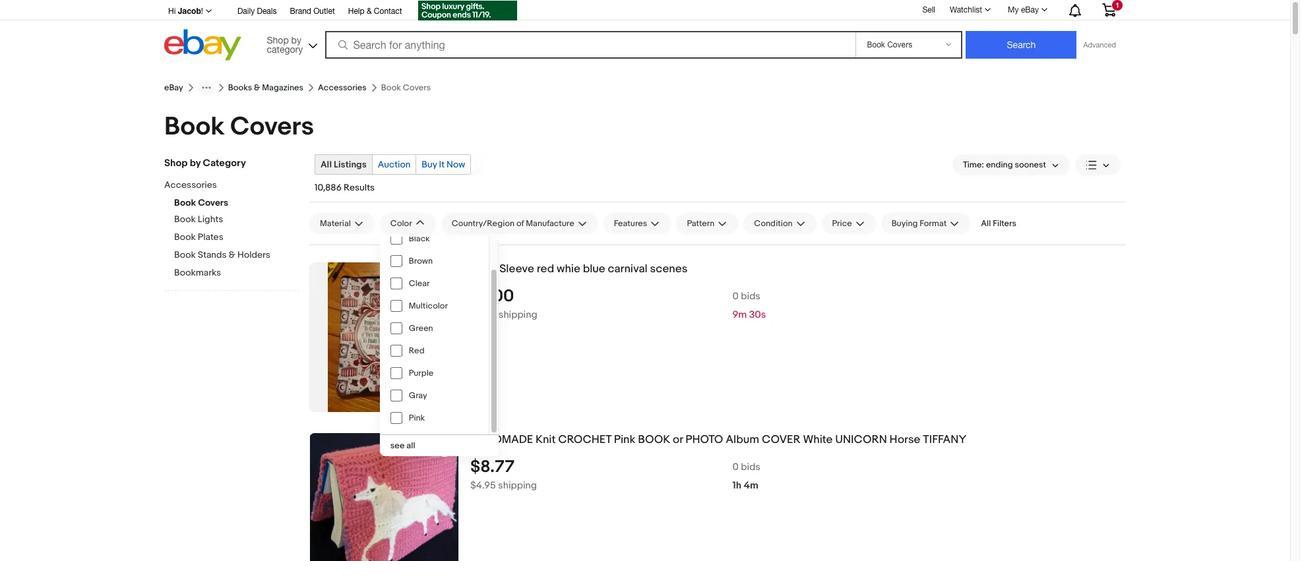 Task type: describe. For each thing, give the bounding box(es) containing it.
my ebay link
[[1001, 2, 1054, 18]]

brown
[[409, 256, 433, 267]]

30s
[[749, 309, 766, 321]]

gray
[[409, 391, 427, 401]]

books & magazines
[[228, 82, 303, 93]]

book sleeve red whie blue carnival scenes
[[470, 263, 688, 276]]

see all
[[390, 441, 415, 451]]

photo
[[686, 433, 723, 447]]

1 vertical spatial accessories link
[[164, 179, 290, 192]]

4m
[[744, 479, 759, 492]]

help
[[348, 7, 365, 16]]

0 bids $6.00 shipping
[[470, 290, 761, 321]]

green
[[409, 323, 433, 334]]

clear link
[[380, 272, 489, 295]]

unicorn
[[835, 433, 887, 447]]

watchlist
[[950, 5, 982, 15]]

all listings
[[321, 159, 367, 170]]

account navigation
[[164, 0, 1126, 22]]

sell
[[923, 5, 935, 14]]

color button
[[380, 213, 436, 234]]

cover
[[762, 433, 801, 447]]

horse
[[890, 433, 921, 447]]

gray link
[[380, 385, 489, 407]]

buy
[[422, 159, 437, 170]]

outlet
[[314, 7, 335, 16]]

all listings link
[[315, 155, 372, 174]]

sleeve
[[499, 263, 534, 276]]

pink link
[[380, 407, 489, 429]]

whie
[[557, 263, 580, 276]]

all filters button
[[976, 213, 1022, 234]]

1 horizontal spatial accessories link
[[318, 82, 367, 93]]

carnival
[[608, 263, 648, 276]]

scenes
[[650, 263, 688, 276]]

brand
[[290, 7, 311, 16]]

it
[[439, 159, 445, 170]]

accessories for accessories book covers book lights book plates book stands & holders bookmarks
[[164, 179, 217, 191]]

book left the plates
[[174, 232, 196, 243]]

bookmarks link
[[174, 267, 299, 280]]

covers inside "accessories book covers book lights book plates book stands & holders bookmarks"
[[198, 197, 228, 208]]

book covers
[[164, 111, 314, 142]]

all for all filters
[[981, 218, 991, 229]]

white
[[803, 433, 833, 447]]

0 bids $4.95 shipping
[[470, 461, 761, 492]]

all for all listings
[[321, 159, 332, 170]]

listings
[[334, 159, 367, 170]]

handmade knit crochet pink book or photo album cover white unicorn horse tiffany
[[470, 433, 967, 447]]

bids for 0 bids $6.00 shipping
[[741, 290, 761, 303]]

banner containing sell
[[164, 0, 1126, 64]]

accessories for accessories
[[318, 82, 367, 93]]

all filters
[[981, 218, 1017, 229]]

stands
[[198, 249, 227, 261]]

lights
[[198, 214, 223, 225]]

all
[[407, 441, 415, 451]]

$9.00
[[470, 286, 514, 307]]

& for contact
[[367, 7, 372, 16]]

& for magazines
[[254, 82, 260, 93]]

none submit inside banner
[[966, 31, 1077, 59]]

your shopping cart contains 1 item image
[[1102, 3, 1117, 16]]

brand outlet link
[[290, 5, 335, 19]]

album
[[726, 433, 759, 447]]

book lights link
[[174, 214, 299, 226]]

help & contact
[[348, 7, 402, 16]]

book plates link
[[174, 232, 299, 244]]

my
[[1008, 5, 1019, 15]]

1 horizontal spatial pink
[[614, 433, 636, 447]]

0 for 0 bids $4.95 shipping
[[733, 461, 739, 474]]

daily
[[237, 7, 255, 16]]

sell link
[[917, 5, 941, 14]]

$4.95
[[470, 479, 496, 492]]

clear
[[409, 278, 430, 289]]



Task type: locate. For each thing, give the bounding box(es) containing it.
red link
[[380, 340, 489, 362]]

0 vertical spatial bids
[[741, 290, 761, 303]]

see
[[390, 441, 405, 451]]

help & contact link
[[348, 5, 402, 19]]

0 vertical spatial pink
[[409, 413, 425, 424]]

green link
[[380, 317, 489, 340]]

0 vertical spatial &
[[367, 7, 372, 16]]

purple link
[[380, 362, 489, 385]]

accessories book covers book lights book plates book stands & holders bookmarks
[[164, 179, 270, 278]]

auction
[[378, 159, 411, 170]]

bids for 0 bids $4.95 shipping
[[741, 461, 761, 474]]

red
[[409, 346, 425, 356]]

shipping
[[499, 309, 537, 321], [498, 479, 537, 492]]

multicolor
[[409, 301, 448, 311]]

book left lights
[[174, 214, 196, 225]]

0 up 1h
[[733, 461, 739, 474]]

accessories inside "accessories book covers book lights book plates book stands & holders bookmarks"
[[164, 179, 217, 191]]

& inside help & contact "link"
[[367, 7, 372, 16]]

$6.00
[[470, 309, 496, 321]]

crochet
[[558, 433, 612, 447]]

2 shipping from the top
[[498, 479, 537, 492]]

category
[[203, 157, 246, 170]]

0 vertical spatial ebay
[[1021, 5, 1039, 15]]

color
[[390, 218, 412, 229]]

blue
[[583, 263, 605, 276]]

None submit
[[966, 31, 1077, 59]]

magazines
[[262, 82, 303, 93]]

advanced
[[1084, 41, 1116, 49]]

all left filters on the top right
[[981, 218, 991, 229]]

by
[[190, 157, 201, 170]]

0 horizontal spatial covers
[[198, 197, 228, 208]]

all inside button
[[981, 218, 991, 229]]

accessories right magazines
[[318, 82, 367, 93]]

bids up 9m 30s
[[741, 290, 761, 303]]

auction link
[[373, 155, 416, 174]]

0 horizontal spatial accessories
[[164, 179, 217, 191]]

banner
[[164, 0, 1126, 64]]

1 horizontal spatial ebay
[[1021, 5, 1039, 15]]

1 shipping from the top
[[499, 309, 537, 321]]

shipping for $6.00
[[499, 309, 537, 321]]

0 for 0 bids $6.00 shipping
[[733, 290, 739, 303]]

0 horizontal spatial all
[[321, 159, 332, 170]]

ebay inside 'account' navigation
[[1021, 5, 1039, 15]]

9m 30s
[[733, 309, 766, 321]]

tap to watch item - handmade knit crochet pink book or photo album cover white unicorn horse tiffany image
[[435, 439, 454, 457]]

0 horizontal spatial ebay
[[164, 82, 183, 93]]

0 vertical spatial accessories link
[[318, 82, 367, 93]]

$8.77
[[470, 457, 515, 477]]

handmade
[[470, 433, 533, 447]]

& inside "accessories book covers book lights book plates book stands & holders bookmarks"
[[229, 249, 235, 261]]

book
[[638, 433, 670, 447]]

0 vertical spatial 0
[[733, 290, 739, 303]]

book sleeve red whie blue carnival scenes link
[[470, 263, 1126, 276]]

bids inside 0 bids $6.00 shipping
[[741, 290, 761, 303]]

1 horizontal spatial &
[[254, 82, 260, 93]]

10,886
[[315, 182, 342, 193]]

1 vertical spatial shipping
[[498, 479, 537, 492]]

1 vertical spatial accessories
[[164, 179, 217, 191]]

book
[[164, 111, 225, 142], [174, 197, 196, 208], [174, 214, 196, 225], [174, 232, 196, 243], [174, 249, 196, 261], [470, 263, 497, 276]]

brand outlet
[[290, 7, 335, 16]]

1h 4m
[[733, 479, 759, 492]]

accessories link down category
[[164, 179, 290, 192]]

0 horizontal spatial pink
[[409, 413, 425, 424]]

tiffany
[[923, 433, 967, 447]]

buy it now
[[422, 159, 465, 170]]

plates
[[198, 232, 223, 243]]

book down shop
[[174, 197, 196, 208]]

bids inside 0 bids $4.95 shipping
[[741, 461, 761, 474]]

bids
[[741, 290, 761, 303], [741, 461, 761, 474]]

handmade knit crochet pink book or photo album cover white unicorn horse tiffany image
[[310, 433, 458, 561]]

0 vertical spatial shipping
[[499, 309, 537, 321]]

shipping down $9.00
[[499, 309, 537, 321]]

1 vertical spatial pink
[[614, 433, 636, 447]]

handmade knit crochet pink book or photo album cover white unicorn horse tiffany link
[[470, 433, 1126, 447]]

9m
[[733, 309, 747, 321]]

0 vertical spatial accessories
[[318, 82, 367, 93]]

0 vertical spatial all
[[321, 159, 332, 170]]

0 up 9m
[[733, 290, 739, 303]]

1 vertical spatial covers
[[198, 197, 228, 208]]

black
[[409, 234, 430, 244]]

book sleeve red whie blue carnival scenes image
[[328, 263, 440, 412]]

book up $9.00
[[470, 263, 497, 276]]

0 horizontal spatial accessories link
[[164, 179, 290, 192]]

books
[[228, 82, 252, 93]]

& down book plates link at the top of page
[[229, 249, 235, 261]]

watchlist link
[[943, 2, 997, 18]]

ebay link
[[164, 82, 183, 93]]

10,886 results
[[315, 182, 375, 193]]

or
[[673, 433, 683, 447]]

my ebay
[[1008, 5, 1039, 15]]

accessories down by on the top
[[164, 179, 217, 191]]

2 vertical spatial &
[[229, 249, 235, 261]]

shop
[[164, 157, 188, 170]]

0 vertical spatial covers
[[230, 111, 314, 142]]

accessories link right magazines
[[318, 82, 367, 93]]

book up by on the top
[[164, 111, 225, 142]]

brown link
[[380, 250, 489, 272]]

covers up lights
[[198, 197, 228, 208]]

1h
[[733, 479, 742, 492]]

0 inside 0 bids $4.95 shipping
[[733, 461, 739, 474]]

1 horizontal spatial all
[[981, 218, 991, 229]]

shipping for $4.95
[[498, 479, 537, 492]]

2 0 from the top
[[733, 461, 739, 474]]

purple
[[409, 368, 434, 379]]

shop by category
[[164, 157, 246, 170]]

filters
[[993, 218, 1017, 229]]

knit
[[536, 433, 556, 447]]

deals
[[257, 7, 277, 16]]

shipping inside 0 bids $4.95 shipping
[[498, 479, 537, 492]]

book up bookmarks
[[174, 249, 196, 261]]

get the coupon image
[[418, 1, 517, 20]]

1 vertical spatial all
[[981, 218, 991, 229]]

advanced link
[[1077, 32, 1123, 58]]

1 vertical spatial 0
[[733, 461, 739, 474]]

2 horizontal spatial &
[[367, 7, 372, 16]]

all up 10,886
[[321, 159, 332, 170]]

shipping down '$8.77'
[[498, 479, 537, 492]]

covers down books & magazines link
[[230, 111, 314, 142]]

pink left book
[[614, 433, 636, 447]]

1 horizontal spatial covers
[[230, 111, 314, 142]]

0 horizontal spatial &
[[229, 249, 235, 261]]

0 inside 0 bids $6.00 shipping
[[733, 290, 739, 303]]

see all button
[[380, 435, 499, 457]]

& right help on the top left of the page
[[367, 7, 372, 16]]

red
[[537, 263, 554, 276]]

1 bids from the top
[[741, 290, 761, 303]]

& right books
[[254, 82, 260, 93]]

daily deals
[[237, 7, 277, 16]]

bids up 4m
[[741, 461, 761, 474]]

pink down gray
[[409, 413, 425, 424]]

pink
[[409, 413, 425, 424], [614, 433, 636, 447]]

ebay
[[1021, 5, 1039, 15], [164, 82, 183, 93]]

results
[[344, 182, 375, 193]]

1 0 from the top
[[733, 290, 739, 303]]

1 horizontal spatial accessories
[[318, 82, 367, 93]]

2 bids from the top
[[741, 461, 761, 474]]

multicolor link
[[380, 295, 489, 317]]

black link
[[380, 228, 489, 250]]

shipping inside 0 bids $6.00 shipping
[[499, 309, 537, 321]]

contact
[[374, 7, 402, 16]]

1 vertical spatial bids
[[741, 461, 761, 474]]

buy it now link
[[416, 155, 471, 174]]

book stands & holders link
[[174, 249, 299, 262]]

0
[[733, 290, 739, 303], [733, 461, 739, 474]]

daily deals link
[[237, 5, 277, 19]]

bookmarks
[[174, 267, 221, 278]]

1 vertical spatial &
[[254, 82, 260, 93]]

books & magazines link
[[228, 82, 303, 93]]

all
[[321, 159, 332, 170], [981, 218, 991, 229]]

1 vertical spatial ebay
[[164, 82, 183, 93]]



Task type: vqa. For each thing, say whether or not it's contained in the screenshot.
Up to 60% off top home brands main content
no



